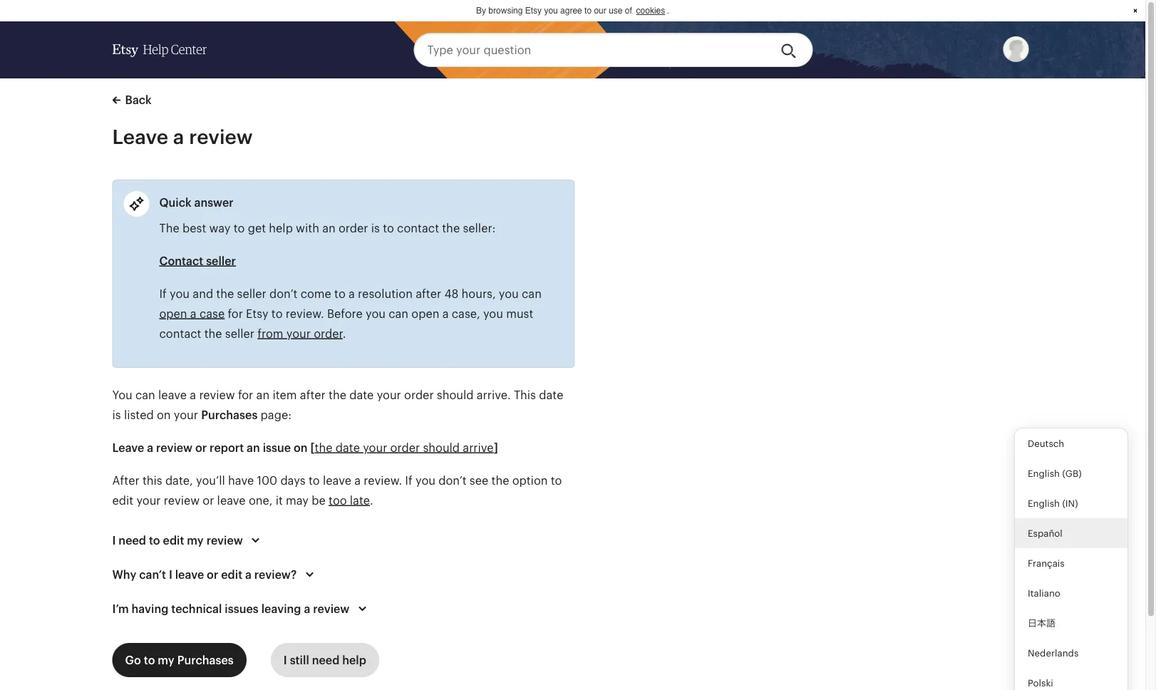 Task type: locate. For each thing, give the bounding box(es) containing it.
leave inside if you don't see the option to edit your review or leave one, it may be
[[217, 494, 246, 507]]

0 horizontal spatial contact
[[159, 327, 201, 340]]

1 vertical spatial don't
[[439, 474, 467, 487]]

0 vertical spatial can
[[522, 287, 542, 300]]

can up must
[[522, 287, 542, 300]]

if down the date your order should arrive link
[[405, 474, 413, 487]]

to inside the if you and the seller don't come to a resolution after 48 hours, you can open a case
[[334, 287, 346, 300]]

too late .
[[329, 494, 373, 507]]

to right "option"
[[551, 474, 562, 487]]

case,
[[452, 307, 480, 320]]

0 horizontal spatial need
[[119, 534, 146, 547]]

to inside for etsy to review. before you can open a case, you must contact the seller
[[272, 307, 283, 320]]

0 vertical spatial if
[[159, 287, 167, 300]]

before
[[327, 307, 363, 320]]

i right the can't
[[169, 568, 172, 581]]

leave
[[158, 389, 187, 401], [323, 474, 351, 487], [217, 494, 246, 507], [175, 568, 204, 581]]

i'm having technical issues leaving a review
[[112, 602, 350, 615]]

leave inside you can leave a review for an item after the date your order should arrive. this date is listed on your
[[158, 389, 187, 401]]

1 horizontal spatial my
[[187, 534, 204, 547]]

0 horizontal spatial edit
[[112, 494, 133, 507]]

the
[[159, 222, 179, 235]]

your down the this
[[136, 494, 161, 507]]

leave down back
[[112, 125, 168, 148]]

a left review?
[[245, 568, 252, 581]]

of
[[625, 6, 632, 16]]

english (in)
[[1028, 498, 1078, 509]]

2 open from the left
[[412, 307, 440, 320]]

purchases
[[201, 409, 258, 421], [177, 654, 234, 667]]

日本語
[[1028, 618, 1056, 628]]

should inside you can leave a review for an item after the date your order should arrive. this date is listed on your
[[437, 389, 474, 401]]

or inside why can't i leave or edit a review? dropdown button
[[207, 568, 218, 581]]

or up technical
[[207, 568, 218, 581]]

1 horizontal spatial after
[[416, 287, 441, 300]]

can
[[522, 287, 542, 300], [389, 307, 409, 320], [135, 389, 155, 401]]

english left (in)
[[1028, 498, 1060, 509]]

1 vertical spatial seller
[[237, 287, 266, 300]]

open left case
[[159, 307, 187, 320]]

0 horizontal spatial don't
[[269, 287, 298, 300]]

0 horizontal spatial review.
[[286, 307, 324, 320]]

i'm having technical issues leaving a review button
[[99, 592, 384, 626]]

0 horizontal spatial my
[[158, 654, 175, 667]]

cookie consent dialog
[[0, 0, 1146, 21]]

2 vertical spatial can
[[135, 389, 155, 401]]

0 vertical spatial should
[[437, 389, 474, 401]]

can inside for etsy to review. before you can open a case, you must contact the seller
[[389, 307, 409, 320]]

help right still
[[342, 654, 366, 667]]

1 horizontal spatial .
[[370, 494, 373, 507]]

1 horizontal spatial i
[[169, 568, 172, 581]]

1 leave from the top
[[112, 125, 168, 148]]

1 vertical spatial on
[[294, 441, 308, 454]]

leave down have
[[217, 494, 246, 507]]

on left [
[[294, 441, 308, 454]]

menu
[[1015, 428, 1129, 690]]

a left case
[[190, 307, 197, 320]]

date right [
[[336, 441, 360, 454]]

on
[[157, 409, 171, 421], [294, 441, 308, 454]]

0 vertical spatial need
[[119, 534, 146, 547]]

for right case
[[228, 307, 243, 320]]

need inside dropdown button
[[119, 534, 146, 547]]

having
[[132, 602, 169, 615]]

1 horizontal spatial is
[[371, 222, 380, 235]]

2 vertical spatial seller
[[225, 327, 255, 340]]

with
[[296, 222, 319, 235]]

or inside if you don't see the option to edit your review or leave one, it may be
[[203, 494, 214, 507]]

contact left the seller:
[[397, 222, 439, 235]]

don't inside the if you and the seller don't come to a resolution after 48 hours, you can open a case
[[269, 287, 298, 300]]

the date your order should arrive link
[[315, 441, 494, 454]]

edit up the can't
[[163, 534, 184, 547]]

a left the 'case,'
[[443, 307, 449, 320]]

after right item
[[300, 389, 326, 401]]

0 horizontal spatial can
[[135, 389, 155, 401]]

0 vertical spatial review.
[[286, 307, 324, 320]]

1 vertical spatial can
[[389, 307, 409, 320]]

you
[[112, 389, 132, 401]]

english (in) link
[[1015, 488, 1128, 518]]

1 vertical spatial after
[[300, 389, 326, 401]]

1 horizontal spatial review.
[[364, 474, 402, 487]]

need up why
[[119, 534, 146, 547]]

the right item
[[329, 389, 346, 401]]

you down the date your order should arrive link
[[416, 474, 436, 487]]

if inside the if you and the seller don't come to a resolution after 48 hours, you can open a case
[[159, 287, 167, 300]]

0 vertical spatial don't
[[269, 287, 298, 300]]

the
[[442, 222, 460, 235], [216, 287, 234, 300], [204, 327, 222, 340], [329, 389, 346, 401], [315, 441, 333, 454], [492, 474, 509, 487]]

. right too
[[370, 494, 373, 507]]

or left report
[[195, 441, 207, 454]]

why can't i leave or edit a review?
[[112, 568, 297, 581]]

english inside english (in) button
[[1028, 498, 1060, 509]]

to inside dropdown button
[[149, 534, 160, 547]]

after this date, you'll have 100 days to leave a review.
[[112, 474, 405, 487]]

to up the can't
[[149, 534, 160, 547]]

should left the "arrive"
[[423, 441, 460, 454]]

etsy up from
[[246, 307, 269, 320]]

a right you
[[190, 389, 196, 401]]

1 vertical spatial if
[[405, 474, 413, 487]]

i
[[112, 534, 116, 547], [169, 568, 172, 581], [284, 654, 287, 667]]

edit down after
[[112, 494, 133, 507]]

after
[[112, 474, 139, 487]]

edit
[[112, 494, 133, 507], [163, 534, 184, 547], [221, 568, 243, 581]]

to left our
[[585, 6, 592, 16]]

your
[[286, 327, 311, 340], [377, 389, 401, 401], [174, 409, 198, 421], [363, 441, 387, 454], [136, 494, 161, 507]]

to
[[585, 6, 592, 16], [234, 222, 245, 235], [383, 222, 394, 235], [334, 287, 346, 300], [272, 307, 283, 320], [309, 474, 320, 487], [551, 474, 562, 487], [149, 534, 160, 547], [144, 654, 155, 667]]

1 horizontal spatial don't
[[439, 474, 467, 487]]

don't
[[269, 287, 298, 300], [439, 474, 467, 487]]

english (gb) button
[[1015, 458, 1128, 488]]

1 horizontal spatial open
[[412, 307, 440, 320]]

don't left see at the left
[[439, 474, 467, 487]]

you down 'hours,'
[[483, 307, 503, 320]]

1 vertical spatial review.
[[364, 474, 402, 487]]

after left "48"
[[416, 287, 441, 300]]

日本語 button
[[1015, 608, 1128, 638]]

i up why
[[112, 534, 116, 547]]

2 vertical spatial .
[[370, 494, 373, 507]]

1 horizontal spatial can
[[389, 307, 409, 320]]

an right with
[[322, 222, 336, 235]]

on inside you can leave a review for an item after the date your order should arrive. this date is listed on your
[[157, 409, 171, 421]]

review up purchases page:
[[199, 389, 235, 401]]

1 vertical spatial is
[[112, 409, 121, 421]]

an left the issue
[[247, 441, 260, 454]]

or down you'll
[[203, 494, 214, 507]]

after inside the if you and the seller don't come to a resolution after 48 hours, you can open a case
[[416, 287, 441, 300]]

review. up from your order .
[[286, 307, 324, 320]]

help right get
[[269, 222, 293, 235]]

1 horizontal spatial need
[[312, 654, 340, 667]]

i still need help
[[284, 654, 366, 667]]

0 vertical spatial after
[[416, 287, 441, 300]]

come
[[301, 287, 331, 300]]

the inside you can leave a review for an item after the date your order should arrive. this date is listed on your
[[329, 389, 346, 401]]

etsy inside for etsy to review. before you can open a case, you must contact the seller
[[246, 307, 269, 320]]

your up the date your order should arrive link
[[377, 389, 401, 401]]

0 vertical spatial etsy
[[525, 6, 542, 16]]

0 vertical spatial leave
[[112, 125, 168, 148]]

issue
[[263, 441, 291, 454]]

polski button
[[1015, 668, 1128, 690]]

to inside if you don't see the option to edit your review or leave one, it may be
[[551, 474, 562, 487]]

english inside english (gb) button
[[1028, 468, 1060, 479]]

2 horizontal spatial .
[[667, 6, 669, 16]]

days
[[280, 474, 306, 487]]

0 vertical spatial an
[[322, 222, 336, 235]]

0 horizontal spatial .
[[343, 327, 346, 340]]

1 vertical spatial an
[[256, 389, 270, 401]]

review inside "i'm having technical issues leaving a review" dropdown button
[[313, 602, 350, 615]]

0 vertical spatial .
[[667, 6, 669, 16]]

to up before
[[334, 287, 346, 300]]

after
[[416, 287, 441, 300], [300, 389, 326, 401]]

2 vertical spatial or
[[207, 568, 218, 581]]

my up why can't i leave or edit a review?
[[187, 534, 204, 547]]

2 vertical spatial i
[[284, 654, 287, 667]]

0 vertical spatial i
[[112, 534, 116, 547]]

item
[[273, 389, 297, 401]]

0 horizontal spatial is
[[112, 409, 121, 421]]

2 vertical spatial edit
[[221, 568, 243, 581]]

1 vertical spatial leave
[[112, 441, 144, 454]]

i'm
[[112, 602, 129, 615]]

. right cookies
[[667, 6, 669, 16]]

your up late
[[363, 441, 387, 454]]

0 horizontal spatial if
[[159, 287, 167, 300]]

arrive
[[463, 441, 494, 454]]

日本語 link
[[1015, 608, 1128, 638]]

can up listed
[[135, 389, 155, 401]]

2 horizontal spatial i
[[284, 654, 287, 667]]

to up resolution
[[383, 222, 394, 235]]

still
[[290, 654, 309, 667]]

on right listed
[[157, 409, 171, 421]]

1 vertical spatial etsy
[[246, 307, 269, 320]]

0 vertical spatial english
[[1028, 468, 1060, 479]]

should left arrive.
[[437, 389, 474, 401]]

2 horizontal spatial edit
[[221, 568, 243, 581]]

see
[[470, 474, 489, 487]]

0 horizontal spatial i
[[112, 534, 116, 547]]

nederlands button
[[1015, 638, 1128, 668]]

need
[[119, 534, 146, 547], [312, 654, 340, 667]]

edit inside why can't i leave or edit a review? dropdown button
[[221, 568, 243, 581]]

1 vertical spatial or
[[203, 494, 214, 507]]

i inside dropdown button
[[112, 534, 116, 547]]

my right 'go'
[[158, 654, 175, 667]]

a inside "i'm having technical issues leaving a review" dropdown button
[[304, 602, 310, 615]]

need right still
[[312, 654, 340, 667]]

0 vertical spatial for
[[228, 307, 243, 320]]

review
[[189, 125, 253, 148], [199, 389, 235, 401], [156, 441, 193, 454], [164, 494, 200, 507], [207, 534, 243, 547], [313, 602, 350, 615]]

purchases down technical
[[177, 654, 234, 667]]

1 vertical spatial should
[[423, 441, 460, 454]]

leave down i need to edit my review dropdown button
[[175, 568, 204, 581]]

a inside you can leave a review for an item after the date your order should arrive. this date is listed on your
[[190, 389, 196, 401]]

0 vertical spatial contact
[[397, 222, 439, 235]]

english left (gb)
[[1028, 468, 1060, 479]]

should for arrive.
[[437, 389, 474, 401]]

is up resolution
[[371, 222, 380, 235]]

the right see at the left
[[492, 474, 509, 487]]

is down you
[[112, 409, 121, 421]]

if
[[159, 287, 167, 300], [405, 474, 413, 487]]

0 vertical spatial edit
[[112, 494, 133, 507]]

the down case
[[204, 327, 222, 340]]

can down resolution
[[389, 307, 409, 320]]

an left item
[[256, 389, 270, 401]]

1 horizontal spatial if
[[405, 474, 413, 487]]

seller up from
[[237, 287, 266, 300]]

1 vertical spatial my
[[158, 654, 175, 667]]

1 vertical spatial contact
[[159, 327, 201, 340]]

leave a review or report an issue on [ the date your order should arrive ]
[[112, 441, 498, 454]]

review. up late
[[364, 474, 402, 487]]

case
[[200, 307, 225, 320]]

seller down way
[[206, 255, 236, 267]]

if inside if you don't see the option to edit your review or leave one, it may be
[[405, 474, 413, 487]]

don't inside if you don't see the option to edit your review or leave one, it may be
[[439, 474, 467, 487]]

don't left come
[[269, 287, 298, 300]]

0 vertical spatial or
[[195, 441, 207, 454]]

None search field
[[414, 33, 813, 67]]

español link
[[1015, 518, 1128, 548]]

if you and the seller don't come to a resolution after 48 hours, you can open a case
[[159, 287, 542, 320]]

i left still
[[284, 654, 287, 667]]

etsy right browsing
[[525, 6, 542, 16]]

from your order .
[[258, 327, 349, 340]]

1 horizontal spatial edit
[[163, 534, 184, 547]]

deutsch
[[1028, 438, 1065, 449]]

help
[[269, 222, 293, 235], [342, 654, 366, 667]]

leave a review
[[112, 125, 253, 148]]

0 horizontal spatial on
[[157, 409, 171, 421]]

1 horizontal spatial etsy
[[525, 6, 542, 16]]

1 vertical spatial need
[[312, 654, 340, 667]]

open left the 'case,'
[[412, 307, 440, 320]]

by browsing etsy you agree to our use of cookies .
[[476, 6, 669, 16]]

contact seller link
[[159, 255, 236, 267]]

can inside you can leave a review for an item after the date your order should arrive. this date is listed on your
[[135, 389, 155, 401]]

0 vertical spatial my
[[187, 534, 204, 547]]

1 vertical spatial edit
[[163, 534, 184, 547]]

leave up after
[[112, 441, 144, 454]]

date for arrive.
[[349, 389, 374, 401]]

you left agree
[[544, 6, 558, 16]]

etsy
[[525, 6, 542, 16], [246, 307, 269, 320]]

open
[[159, 307, 187, 320], [412, 307, 440, 320]]

the right and at the top left
[[216, 287, 234, 300]]

2 english from the top
[[1028, 498, 1060, 509]]

order inside you can leave a review for an item after the date your order should arrive. this date is listed on your
[[404, 389, 434, 401]]

review down date,
[[164, 494, 200, 507]]

review up why can't i leave or edit a review? dropdown button
[[207, 534, 243, 547]]

1 open from the left
[[159, 307, 187, 320]]

if up open a case link on the left top of page
[[159, 287, 167, 300]]

leave right you
[[158, 389, 187, 401]]

page:
[[261, 409, 292, 421]]

1 vertical spatial i
[[169, 568, 172, 581]]

0 horizontal spatial help
[[269, 222, 293, 235]]

the inside for etsy to review. before you can open a case, you must contact the seller
[[204, 327, 222, 340]]

to up "be"
[[309, 474, 320, 487]]

a inside why can't i leave or edit a review? dropdown button
[[245, 568, 252, 581]]

listed
[[124, 409, 154, 421]]

english (gb) link
[[1015, 458, 1128, 488]]

0 horizontal spatial open
[[159, 307, 187, 320]]

review right leaving
[[313, 602, 350, 615]]

contact down open a case link on the left top of page
[[159, 327, 201, 340]]

to up from
[[272, 307, 283, 320]]

1 english from the top
[[1028, 468, 1060, 479]]

1 vertical spatial for
[[238, 389, 253, 401]]

(in)
[[1063, 498, 1078, 509]]

for up purchases page:
[[238, 389, 253, 401]]

2 horizontal spatial can
[[522, 287, 542, 300]]

date up the date your order should arrive link
[[349, 389, 374, 401]]

0 vertical spatial on
[[157, 409, 171, 421]]

2 leave from the top
[[112, 441, 144, 454]]

1 vertical spatial help
[[342, 654, 366, 667]]

français button
[[1015, 548, 1128, 578]]

seller left from
[[225, 327, 255, 340]]

0 horizontal spatial after
[[300, 389, 326, 401]]

leave
[[112, 125, 168, 148], [112, 441, 144, 454]]

open inside the if you and the seller don't come to a resolution after 48 hours, you can open a case
[[159, 307, 187, 320]]

purchases up report
[[201, 409, 258, 421]]

. down before
[[343, 327, 346, 340]]

your inside if you don't see the option to edit your review or leave one, it may be
[[136, 494, 161, 507]]

by
[[476, 6, 486, 16]]

1 vertical spatial english
[[1028, 498, 1060, 509]]

you
[[544, 6, 558, 16], [170, 287, 190, 300], [499, 287, 519, 300], [366, 307, 386, 320], [483, 307, 503, 320], [416, 474, 436, 487]]

0 horizontal spatial etsy
[[246, 307, 269, 320]]

edit inside i need to edit my review dropdown button
[[163, 534, 184, 547]]

you can leave a review for an item after the date your order should arrive. this date is listed on your
[[112, 389, 564, 421]]



Task type: vqa. For each thing, say whether or not it's contained in the screenshot.
Welcome to selling on Etsy!
no



Task type: describe. For each thing, give the bounding box(es) containing it.
leave inside dropdown button
[[175, 568, 204, 581]]

go to my purchases
[[125, 654, 234, 667]]

english (in) button
[[1015, 488, 1128, 518]]

get
[[248, 222, 266, 235]]

can inside the if you and the seller don't come to a resolution after 48 hours, you can open a case
[[522, 287, 542, 300]]

after inside you can leave a review for an item after the date your order should arrive. this date is listed on your
[[300, 389, 326, 401]]

i for i still need help
[[284, 654, 287, 667]]

review up answer
[[189, 125, 253, 148]]

[
[[310, 441, 315, 454]]

be
[[312, 494, 326, 507]]

you'll
[[196, 474, 225, 487]]

from
[[258, 327, 283, 340]]

100
[[257, 474, 277, 487]]

review inside you can leave a review for an item after the date your order should arrive. this date is listed on your
[[199, 389, 235, 401]]

quick
[[159, 196, 192, 209]]

if for and
[[159, 287, 167, 300]]

italiano link
[[1015, 578, 1128, 608]]

français link
[[1015, 548, 1128, 578]]

date for arrive
[[336, 441, 360, 454]]

your right listed
[[174, 409, 198, 421]]

is inside you can leave a review for an item after the date your order should arrive. this date is listed on your
[[112, 409, 121, 421]]

0 vertical spatial seller
[[206, 255, 236, 267]]

you inside if you don't see the option to edit your review or leave one, it may be
[[416, 474, 436, 487]]

for inside for etsy to review. before you can open a case, you must contact the seller
[[228, 307, 243, 320]]

0 vertical spatial purchases
[[201, 409, 258, 421]]

1 vertical spatial .
[[343, 327, 346, 340]]

option
[[512, 474, 548, 487]]

answer
[[194, 196, 234, 209]]

you down resolution
[[366, 307, 386, 320]]

back link
[[112, 91, 152, 108]]

Type your question search field
[[414, 33, 770, 67]]

menu containing deutsch
[[1015, 428, 1129, 690]]

date,
[[165, 474, 193, 487]]

seller inside the if you and the seller don't come to a resolution after 48 hours, you can open a case
[[237, 287, 266, 300]]

a inside for etsy to review. before you can open a case, you must contact the seller
[[443, 307, 449, 320]]

to left get
[[234, 222, 245, 235]]

1 horizontal spatial contact
[[397, 222, 439, 235]]

italiano button
[[1015, 578, 1128, 608]]

this
[[514, 389, 536, 401]]

the inside the if you and the seller don't come to a resolution after 48 hours, you can open a case
[[216, 287, 234, 300]]

review up date,
[[156, 441, 193, 454]]

i need to edit my review
[[112, 534, 243, 547]]

2 vertical spatial an
[[247, 441, 260, 454]]

if for don't
[[405, 474, 413, 487]]

english for english (gb)
[[1028, 468, 1060, 479]]

open a case link
[[159, 307, 225, 320]]

why can't i leave or edit a review? button
[[99, 558, 331, 592]]

report
[[210, 441, 244, 454]]

your right from
[[286, 327, 311, 340]]

browsing
[[489, 6, 523, 16]]

english for english (in)
[[1028, 498, 1060, 509]]

and
[[193, 287, 213, 300]]

review?
[[254, 568, 297, 581]]

review inside i need to edit my review dropdown button
[[207, 534, 243, 547]]

polski link
[[1015, 668, 1128, 690]]

you left and at the top left
[[170, 287, 190, 300]]

i still need help link
[[271, 643, 379, 677]]

i for i need to edit my review
[[112, 534, 116, 547]]

date right this
[[539, 389, 564, 401]]

1 horizontal spatial on
[[294, 441, 308, 454]]

español button
[[1015, 518, 1128, 548]]

i need to edit my review button
[[99, 523, 277, 558]]

nederlands
[[1028, 648, 1079, 658]]

edit inside if you don't see the option to edit your review or leave one, it may be
[[112, 494, 133, 507]]

. inside cookie consent dialog
[[667, 6, 669, 16]]

agree
[[560, 6, 582, 16]]

seller inside for etsy to review. before you can open a case, you must contact the seller
[[225, 327, 255, 340]]

review inside if you don't see the option to edit your review or leave one, it may be
[[164, 494, 200, 507]]

english (gb)
[[1028, 468, 1082, 479]]

use
[[609, 6, 623, 16]]

etsy inside cookie consent dialog
[[525, 6, 542, 16]]

0 vertical spatial help
[[269, 222, 293, 235]]

a up before
[[349, 287, 355, 300]]

back
[[125, 93, 152, 106]]

this
[[143, 474, 162, 487]]

technical
[[171, 602, 222, 615]]

contact inside for etsy to review. before you can open a case, you must contact the seller
[[159, 327, 201, 340]]

contact seller
[[159, 255, 236, 267]]

cookies
[[636, 6, 665, 16]]

help center link
[[112, 30, 207, 70]]

help center
[[143, 43, 207, 57]]

too late link
[[329, 494, 370, 507]]

you inside cookie consent dialog
[[544, 6, 558, 16]]

can't
[[139, 568, 166, 581]]

the inside if you don't see the option to edit your review or leave one, it may be
[[492, 474, 509, 487]]

have
[[228, 474, 254, 487]]

the best way to get help with an order is to contact the seller:
[[159, 222, 496, 235]]

a up the this
[[147, 441, 153, 454]]

(gb)
[[1063, 468, 1082, 479]]

review. inside for etsy to review. before you can open a case, you must contact the seller
[[286, 307, 324, 320]]

for etsy to review. before you can open a case, you must contact the seller
[[159, 307, 534, 340]]

i inside dropdown button
[[169, 568, 172, 581]]

hours,
[[462, 287, 496, 300]]

way
[[209, 222, 231, 235]]

open inside for etsy to review. before you can open a case, you must contact the seller
[[412, 307, 440, 320]]

should for arrive
[[423, 441, 460, 454]]

issues
[[225, 602, 259, 615]]

the left the seller:
[[442, 222, 460, 235]]

leave for leave a review or report an issue on [ the date your order should arrive ]
[[112, 441, 144, 454]]

nederlands link
[[1015, 638, 1128, 668]]

if you don't see the option to edit your review or leave one, it may be
[[112, 474, 562, 507]]

to right 'go'
[[144, 654, 155, 667]]

]
[[494, 441, 498, 454]]

it
[[276, 494, 283, 507]]

español
[[1028, 528, 1063, 539]]

1 horizontal spatial help
[[342, 654, 366, 667]]

cookies link
[[635, 4, 667, 17]]

to inside cookie consent dialog
[[585, 6, 592, 16]]

leave up too
[[323, 474, 351, 487]]

deutsch link
[[1015, 428, 1128, 458]]

arrive.
[[477, 389, 511, 401]]

a up late
[[354, 474, 361, 487]]

français
[[1028, 558, 1065, 569]]

leave for leave a review
[[112, 125, 168, 148]]

one,
[[249, 494, 273, 507]]

late
[[350, 494, 370, 507]]

a up quick
[[173, 125, 184, 148]]

go
[[125, 654, 141, 667]]

seller:
[[463, 222, 496, 235]]

contact
[[159, 255, 203, 267]]

0 vertical spatial is
[[371, 222, 380, 235]]

our
[[594, 6, 607, 16]]

etsy image
[[112, 44, 139, 57]]

quick answer
[[159, 196, 234, 209]]

1 vertical spatial purchases
[[177, 654, 234, 667]]

you up must
[[499, 287, 519, 300]]

why
[[112, 568, 136, 581]]

the up if you don't see the option to edit your review or leave one, it may be
[[315, 441, 333, 454]]

must
[[506, 307, 534, 320]]

my inside dropdown button
[[187, 534, 204, 547]]

an inside you can leave a review for an item after the date your order should arrive. this date is listed on your
[[256, 389, 270, 401]]

help
[[143, 43, 169, 57]]

for inside you can leave a review for an item after the date your order should arrive. this date is listed on your
[[238, 389, 253, 401]]

center
[[171, 43, 207, 57]]

purchases page:
[[201, 409, 292, 421]]



